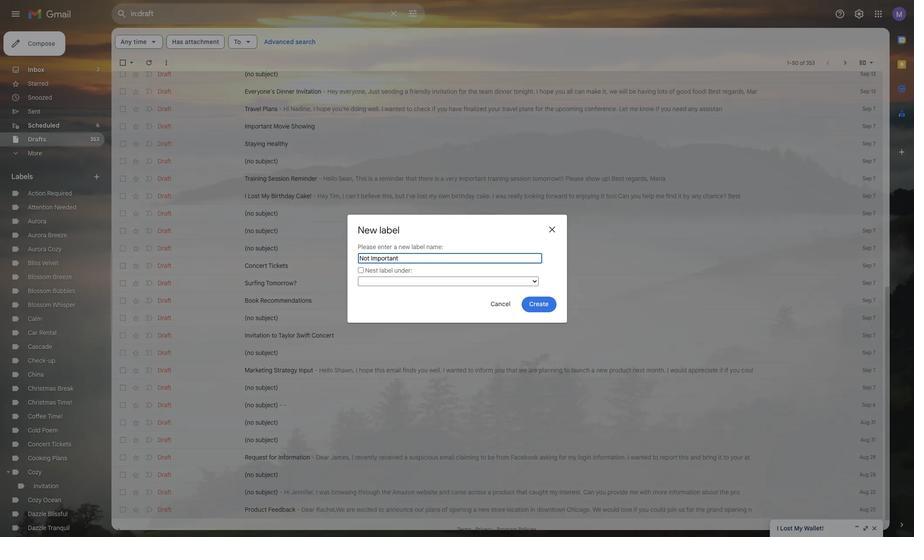 Task type: locate. For each thing, give the bounding box(es) containing it.
13 row from the top
[[112, 275, 883, 292]]

1 horizontal spatial are
[[529, 367, 538, 374]]

you left help at the top
[[631, 192, 641, 200]]

8 not important switch from the top
[[145, 192, 153, 200]]

7 for 18th row from the bottom of the page
[[874, 210, 876, 217]]

tab list
[[890, 28, 915, 506]]

regards, left maria
[[626, 175, 649, 183]]

let
[[620, 105, 628, 113]]

session
[[268, 175, 290, 183]]

hi left the nadine,
[[284, 105, 289, 113]]

more button
[[0, 146, 105, 160]]

2 vertical spatial best
[[729, 192, 741, 200]]

i right "shawn," on the left of page
[[356, 367, 358, 374]]

1 vertical spatial your
[[731, 454, 744, 462]]

9 sep 7 from the top
[[863, 245, 876, 251]]

reminder
[[291, 175, 318, 183]]

very
[[446, 175, 458, 183]]

cozy for cozy ocean
[[28, 496, 42, 504]]

and left 'came'
[[439, 489, 450, 496]]

1 vertical spatial best
[[612, 175, 625, 183]]

important movie showing link
[[245, 122, 835, 131]]

8 sep 7 from the top
[[863, 227, 876, 234]]

cooking plans link
[[28, 455, 67, 462]]

starred link
[[28, 80, 48, 88]]

draft for not important switch corresponding to 21th row from the bottom
[[158, 157, 172, 165]]

draft for not important switch for 11th row from the bottom of the page
[[158, 332, 172, 340]]

dear down jennifer,
[[302, 506, 315, 514]]

9 not important switch from the top
[[145, 209, 153, 218]]

1 horizontal spatial 6
[[873, 402, 876, 408]]

9 (no from the top
[[245, 401, 254, 409]]

travel
[[502, 105, 518, 113]]

Nest label under: checkbox
[[358, 268, 364, 273]]

7 sep 7 from the top
[[863, 210, 876, 217]]

7 subject) from the top
[[256, 349, 278, 357]]

cold poem link
[[28, 427, 58, 435]]

1 horizontal spatial be
[[630, 88, 637, 95]]

not important switch for 11th row from the bottom of the page
[[145, 331, 153, 340]]

8 draft from the top
[[158, 192, 172, 200]]

11 (no from the top
[[245, 436, 254, 444]]

5 7 from the top
[[874, 175, 876, 182]]

enter
[[378, 243, 392, 251]]

None search field
[[112, 3, 425, 24]]

cascade
[[28, 343, 52, 351]]

1 vertical spatial that
[[507, 367, 518, 374]]

0 vertical spatial concert tickets
[[245, 262, 288, 270]]

not important switch for 19th row from the bottom of the page
[[145, 192, 153, 200]]

can right 'interest.' in the bottom of the page
[[584, 489, 595, 496]]

sep for 16th row from the bottom
[[863, 245, 872, 251]]

17 7 from the top
[[874, 384, 876, 391]]

0 vertical spatial tickets
[[269, 262, 288, 270]]

7 (no subject) link from the top
[[245, 349, 835, 357]]

row
[[112, 65, 883, 83], [112, 83, 883, 100], [112, 100, 883, 118], [112, 118, 883, 135], [112, 135, 883, 153], [112, 153, 883, 170], [112, 170, 883, 187], [112, 187, 883, 205], [112, 205, 883, 222], [112, 222, 883, 240], [112, 240, 883, 257], [112, 257, 883, 275], [112, 275, 883, 292], [112, 292, 883, 309], [112, 309, 883, 327], [112, 327, 883, 344], [112, 344, 883, 362], [112, 362, 883, 379], [112, 379, 883, 397], [112, 397, 883, 414], [112, 414, 883, 431], [112, 431, 883, 449], [112, 449, 883, 466], [112, 466, 883, 484], [112, 484, 883, 501], [112, 501, 883, 519]]

1 blossom from the top
[[28, 273, 51, 281]]

1 (no subject) link from the top
[[245, 70, 835, 78]]

my
[[262, 192, 270, 200]]

2 vertical spatial aurora
[[28, 245, 46, 253]]

1 7 from the top
[[874, 105, 876, 112]]

0 vertical spatial best
[[709, 88, 721, 95]]

15 sep 7 from the top
[[863, 350, 876, 356]]

activity:
[[822, 526, 841, 533]]

0 vertical spatial are
[[529, 367, 538, 374]]

this left finds
[[375, 367, 385, 374]]

5 sep 7 from the top
[[863, 175, 876, 182]]

4 (no subject) from the top
[[245, 227, 278, 235]]

0 horizontal spatial plans
[[52, 455, 67, 462]]

tickets
[[269, 262, 288, 270], [52, 441, 71, 448]]

would
[[671, 367, 687, 374], [603, 506, 620, 514]]

plans right cooking in the left of the page
[[52, 455, 67, 462]]

best right up!
[[612, 175, 625, 183]]

this
[[356, 175, 367, 183]]

time! up the poem
[[48, 413, 63, 421]]

6 sep 7 from the top
[[863, 193, 876, 199]]

caught
[[529, 489, 549, 496]]

2 vertical spatial wanted
[[631, 454, 652, 462]]

christmas time!
[[28, 399, 72, 407]]

older image
[[842, 58, 850, 67]]

the left team
[[469, 88, 478, 95]]

label right nest
[[380, 267, 393, 274]]

1 vertical spatial new
[[597, 367, 608, 374]]

21 row from the top
[[112, 414, 883, 431]]

sep for 12th row from the bottom of the page
[[863, 315, 872, 321]]

email left finds
[[387, 367, 401, 374]]

has attachment button
[[167, 35, 225, 49]]

16 7 from the top
[[874, 367, 876, 373]]

program policies link
[[497, 526, 537, 533]]

2 28 from the top
[[871, 472, 876, 478]]

13 sep 7 from the top
[[863, 315, 876, 321]]

14 draft from the top
[[158, 297, 172, 305]]

sep 7 for 16th row from the bottom
[[863, 245, 876, 251]]

1 vertical spatial was
[[319, 489, 330, 496]]

6 (no from the top
[[245, 314, 254, 322]]

blossom whisper
[[28, 301, 75, 309]]

(no subject) link for third row from the bottom
[[245, 471, 835, 479]]

concert tickets
[[245, 262, 288, 270], [28, 441, 71, 448]]

0 horizontal spatial email
[[387, 367, 401, 374]]

blossom for blossom bubbles
[[28, 287, 51, 295]]

8 (no subject) link from the top
[[245, 384, 835, 392]]

1 vertical spatial product
[[493, 489, 515, 496]]

invitation to taylor swift concert link
[[245, 331, 835, 340]]

1 vertical spatial 31
[[872, 437, 876, 443]]

email
[[387, 367, 401, 374], [440, 454, 455, 462]]

0 vertical spatial and
[[691, 454, 701, 462]]

cozy left ocean
[[28, 496, 42, 504]]

2 opening from the left
[[725, 506, 747, 514]]

be right 'will'
[[630, 88, 637, 95]]

1 not important switch from the top
[[145, 70, 153, 78]]

0 vertical spatial my
[[429, 192, 437, 200]]

christmas down china
[[28, 385, 56, 393]]

0 horizontal spatial regards,
[[626, 175, 649, 183]]

subject) for not important switch corresponding to 10th row from the top of the page
[[256, 227, 278, 235]]

are
[[529, 367, 538, 374], [347, 506, 355, 514]]

4 subject) from the top
[[256, 227, 278, 235]]

for
[[459, 88, 467, 95], [536, 105, 544, 113], [269, 454, 277, 462], [559, 454, 567, 462], [687, 506, 695, 514]]

draft for not important switch corresponding to 18th row from the bottom of the page
[[158, 210, 172, 217]]

dazzle down dazzle blissful "link"
[[28, 524, 46, 532]]

6 inside row
[[873, 402, 876, 408]]

plans inside row
[[263, 105, 278, 113]]

my for facebook
[[569, 454, 577, 462]]

15 not important switch from the top
[[145, 314, 153, 323]]

7 for 21th row from the bottom
[[874, 158, 876, 164]]

7 not important switch from the top
[[145, 174, 153, 183]]

1 vertical spatial me
[[656, 192, 665, 200]]

9 7 from the top
[[874, 245, 876, 251]]

it left 'too!'
[[601, 192, 605, 200]]

me right "let"
[[630, 105, 639, 113]]

0 horizontal spatial invitation
[[34, 482, 59, 490]]

not important switch for fifth row from the top
[[145, 139, 153, 148]]

that left there on the top left
[[406, 175, 417, 183]]

2 aug 28 from the top
[[860, 472, 876, 478]]

would right month.
[[671, 367, 687, 374]]

0 vertical spatial hi
[[284, 105, 289, 113]]

(no for not important switch associated with 12th row from the bottom of the page
[[245, 314, 254, 322]]

5 (no subject) link from the top
[[245, 244, 835, 253]]

25 draft from the top
[[158, 489, 172, 496]]

12 draft from the top
[[158, 262, 172, 270]]

6 (no subject) link from the top
[[245, 314, 835, 323]]

plans inside labels navigation
[[52, 455, 67, 462]]

cozy up velvet
[[48, 245, 62, 253]]

is right this
[[369, 175, 373, 183]]

concert tickets up surfing tomorrow?
[[245, 262, 288, 270]]

any right need
[[689, 105, 699, 113]]

2 horizontal spatial hope
[[540, 88, 554, 95]]

11 subject) from the top
[[256, 436, 278, 444]]

china link
[[28, 371, 44, 379]]

this,
[[382, 192, 394, 200]]

28
[[871, 454, 876, 461], [871, 472, 876, 478]]

0 horizontal spatial are
[[347, 506, 355, 514]]

dazzle blissful
[[28, 510, 68, 518]]

draft for not important switch for 14th row from the top
[[158, 297, 172, 305]]

that right inform
[[507, 367, 518, 374]]

(no subject) link for 5th row from the bottom
[[245, 436, 835, 445]]

new label alert dialog
[[348, 215, 567, 323]]

compose
[[28, 40, 55, 48]]

blossom up calm
[[28, 301, 51, 309]]

hello for hello shawn, i hope this email finds you well. i wanted to inform you that we are planning to launch a new product next month. i would appreciate it if you coul
[[319, 367, 333, 374]]

12 (no from the top
[[245, 471, 254, 479]]

are left the planning
[[529, 367, 538, 374]]

7 for fifth row from the top
[[874, 140, 876, 147]]

0 vertical spatial hey
[[328, 88, 338, 95]]

breeze up aurora cozy link
[[48, 231, 67, 239]]

dinner
[[277, 88, 295, 95]]

next
[[633, 367, 645, 374]]

attention needed link
[[28, 204, 76, 211]]

1 (no subject) from the top
[[245, 70, 278, 78]]

0 vertical spatial well.
[[368, 105, 380, 113]]

be
[[630, 88, 637, 95], [488, 454, 495, 462]]

doing
[[351, 105, 367, 113]]

2 blossom from the top
[[28, 287, 51, 295]]

the left pro
[[720, 489, 730, 496]]

2 sep 13 from the top
[[861, 88, 876, 95]]

concert up surfing
[[245, 262, 267, 270]]

draft for not important switch corresponding to 9th row from the bottom of the page
[[158, 367, 172, 374]]

7 for seventh row from the top
[[874, 175, 876, 182]]

training session reminder - hello sean, this is a reminder that there is a very important training session tomorrow!!! please show up! best regards, maria
[[245, 175, 666, 183]]

not important switch for third row from the bottom
[[145, 471, 153, 479]]

would right we
[[603, 506, 620, 514]]

7 for third row from the top of the page
[[874, 105, 876, 112]]

2 7 from the top
[[874, 123, 876, 129]]

scheduled
[[28, 122, 60, 129]]

hello
[[324, 175, 337, 183], [319, 367, 333, 374]]

i right month.
[[668, 367, 669, 374]]

it right 'appreciate'
[[720, 367, 724, 374]]

1 subject) from the top
[[256, 70, 278, 78]]

swift
[[297, 332, 310, 340]]

1 vertical spatial hope
[[317, 105, 331, 113]]

1 horizontal spatial your
[[731, 454, 744, 462]]

looking
[[525, 192, 545, 200]]

0 vertical spatial cozy
[[48, 245, 62, 253]]

0 horizontal spatial hope
[[317, 105, 331, 113]]

7 for 15th row from the bottom
[[874, 262, 876, 269]]

7 for 9th row from the bottom of the page
[[874, 367, 876, 373]]

not important switch for 15th row from the bottom
[[145, 261, 153, 270]]

1 horizontal spatial please
[[566, 175, 584, 183]]

1 vertical spatial this
[[679, 454, 689, 462]]

a left very
[[441, 175, 444, 183]]

1 vertical spatial cozy
[[28, 469, 42, 476]]

6
[[96, 122, 99, 129], [873, 402, 876, 408]]

strategy
[[274, 367, 298, 374]]

1 horizontal spatial wanted
[[447, 367, 467, 374]]

1 vertical spatial time!
[[48, 413, 63, 421]]

0 vertical spatial aug 31
[[861, 419, 876, 426]]

opening left n
[[725, 506, 747, 514]]

7 for 16th row from the bottom
[[874, 245, 876, 251]]

a right enter
[[394, 243, 397, 251]]

2 dazzle from the top
[[28, 524, 46, 532]]

13 7 from the top
[[874, 315, 876, 321]]

wanted left "report"
[[631, 454, 652, 462]]

1 vertical spatial 23
[[871, 506, 876, 513]]

1 horizontal spatial plans
[[520, 105, 534, 113]]

2 row from the top
[[112, 83, 883, 100]]

draft for not important switch corresponding to 25th row from the bottom of the page
[[158, 88, 172, 95]]

18 row from the top
[[112, 362, 883, 379]]

10 draft from the top
[[158, 227, 172, 235]]

downtown
[[537, 506, 566, 514]]

main content containing has attachment
[[112, 0, 890, 537]]

1 vertical spatial aurora
[[28, 231, 46, 239]]

· right terms in the bottom of the page
[[473, 526, 474, 533]]

0 vertical spatial 31
[[872, 419, 876, 426]]

plans right travel
[[520, 105, 534, 113]]

4 not important switch from the top
[[145, 122, 153, 131]]

dazzle for dazzle blissful
[[28, 510, 46, 518]]

draft for 13th row not important switch
[[158, 279, 172, 287]]

know
[[640, 105, 655, 113]]

not important switch for 16th row from the bottom
[[145, 244, 153, 253]]

concert tickets link down the poem
[[28, 441, 71, 448]]

2 vertical spatial my
[[550, 489, 558, 496]]

1 vertical spatial please
[[358, 243, 376, 251]]

month.
[[647, 367, 666, 374]]

main content
[[112, 0, 890, 537]]

search mail image
[[114, 6, 130, 22]]

christmas
[[28, 385, 56, 393], [28, 399, 56, 407]]

1 christmas from the top
[[28, 385, 56, 393]]

subject) for not important switch corresponding to 26th row from the bottom of the page
[[256, 70, 278, 78]]

sep for 15th row from the bottom
[[863, 262, 872, 269]]

well. right finds
[[430, 367, 442, 374]]

11 (no subject) from the top
[[245, 471, 278, 479]]

draft for not important switch corresponding to 10th row from the top of the page
[[158, 227, 172, 235]]

to right bring
[[724, 454, 730, 462]]

0 vertical spatial we
[[610, 88, 618, 95]]

coffee
[[28, 413, 46, 421]]

1 horizontal spatial is
[[435, 175, 439, 183]]

10 (no subject) link from the top
[[245, 436, 835, 445]]

24 not important switch from the top
[[145, 471, 153, 479]]

(no for not important switch corresponding to 10th row from the top of the page
[[245, 227, 254, 235]]

1 horizontal spatial and
[[691, 454, 701, 462]]

important
[[459, 175, 486, 183]]

not important switch
[[145, 70, 153, 78], [145, 87, 153, 96], [145, 105, 153, 113], [145, 122, 153, 131], [145, 139, 153, 148], [145, 157, 153, 166], [145, 174, 153, 183], [145, 192, 153, 200], [145, 209, 153, 218], [145, 227, 153, 235], [145, 244, 153, 253], [145, 261, 153, 270], [145, 279, 153, 288], [145, 296, 153, 305], [145, 314, 153, 323], [145, 331, 153, 340], [145, 349, 153, 357], [145, 366, 153, 375], [145, 384, 153, 392], [145, 401, 153, 410], [145, 418, 153, 427], [145, 436, 153, 445], [145, 453, 153, 462], [145, 471, 153, 479], [145, 488, 153, 497], [145, 506, 153, 514]]

aurora down attention at top
[[28, 217, 46, 225]]

well. right doing
[[368, 105, 380, 113]]

label left name:
[[412, 243, 425, 251]]

(no for not important switch corresponding to 18th row from the bottom of the page
[[245, 210, 254, 217]]

this
[[375, 367, 385, 374], [679, 454, 689, 462]]

sep 7 for 9th row from the bottom of the page
[[863, 367, 876, 373]]

plans right travel
[[263, 105, 278, 113]]

was up rachel,we in the left of the page
[[319, 489, 330, 496]]

upcoming
[[556, 105, 583, 113]]

0 horizontal spatial and
[[439, 489, 450, 496]]

10 (no subject) from the top
[[245, 436, 278, 444]]

tickets up tomorrow?
[[269, 262, 288, 270]]

blossom down blossom breeze at the left of the page
[[28, 287, 51, 295]]

dazzle tranquil link
[[28, 524, 70, 532]]

important movie showing
[[245, 122, 315, 130]]

0 horizontal spatial plans
[[426, 506, 441, 514]]

2 draft from the top
[[158, 88, 172, 95]]

1 vertical spatial email
[[440, 454, 455, 462]]

0 vertical spatial hello
[[324, 175, 337, 183]]

starred
[[28, 80, 48, 88]]

nest label under:
[[365, 267, 412, 274]]

5 not important switch from the top
[[145, 139, 153, 148]]

(no subject) for third row from the bottom's not important switch
[[245, 471, 278, 479]]

6 not important switch from the top
[[145, 157, 153, 166]]

own
[[439, 192, 450, 200]]

your left travel
[[489, 105, 501, 113]]

announce
[[386, 506, 414, 514]]

3 (no from the top
[[245, 210, 254, 217]]

check-up
[[28, 357, 55, 365]]

0 horizontal spatial we
[[519, 367, 527, 374]]

14 not important switch from the top
[[145, 296, 153, 305]]

invitation up the nadine,
[[296, 88, 322, 95]]

concert tickets link up surfing tomorrow? link
[[245, 261, 835, 270]]

plans
[[263, 105, 278, 113], [52, 455, 67, 462]]

a inside alert dialog
[[394, 243, 397, 251]]

sep 7 for fifth row from the top
[[863, 140, 876, 147]]

draft for not important switch associated with 16th row from the bottom
[[158, 244, 172, 252]]

cake.
[[477, 192, 491, 200]]

draft for not important switch corresponding to seventh row from the bottom
[[158, 401, 172, 409]]

if right love
[[634, 506, 638, 514]]

(no subject) for not important switch associated with 12th row from the bottom of the page
[[245, 314, 278, 322]]

if right check
[[432, 105, 436, 113]]

0 vertical spatial this
[[375, 367, 385, 374]]

13 not important switch from the top
[[145, 279, 153, 288]]

toggle split pane mode image
[[859, 58, 868, 67]]

time! down break
[[57, 399, 72, 407]]

cozy down cooking in the left of the page
[[28, 469, 42, 476]]

new right launch
[[597, 367, 608, 374]]

china
[[28, 371, 44, 379]]

i right finds
[[443, 367, 445, 374]]

aurora for aurora cozy
[[28, 245, 46, 253]]

0 vertical spatial regards,
[[723, 88, 746, 95]]

is right there on the top left
[[435, 175, 439, 183]]

terms · privacy · program policies
[[457, 526, 537, 533]]

dear
[[316, 454, 330, 462], [302, 506, 315, 514]]

1 vertical spatial tickets
[[52, 441, 71, 448]]

of right our
[[442, 506, 448, 514]]

2 christmas from the top
[[28, 399, 56, 407]]

(no subject) for not important switch associated with 16th row from the bottom
[[245, 244, 278, 252]]

invitation left the taylor
[[245, 332, 270, 340]]

5 draft from the top
[[158, 140, 172, 148]]

20 row from the top
[[112, 397, 883, 414]]

blossom for blossom whisper
[[28, 301, 51, 309]]

2 horizontal spatial concert
[[312, 332, 334, 340]]

snoozed
[[28, 94, 52, 102]]

0 vertical spatial sep 13
[[861, 71, 876, 77]]

cozy
[[48, 245, 62, 253], [28, 469, 42, 476], [28, 496, 42, 504]]

· right privacy link
[[494, 526, 496, 533]]

2 vertical spatial concert
[[28, 441, 50, 448]]

hey
[[328, 88, 338, 95], [318, 192, 328, 200]]

1 vertical spatial hey
[[318, 192, 328, 200]]

was
[[496, 192, 507, 200], [319, 489, 330, 496]]

sep for 10th row from the top of the page
[[863, 227, 872, 234]]

clear search image
[[385, 5, 403, 22]]

finalized
[[464, 105, 487, 113]]

2 vertical spatial blossom
[[28, 301, 51, 309]]

the right through at the bottom of page
[[382, 489, 391, 496]]

3 draft from the top
[[158, 105, 172, 113]]

hey left the tim, in the left of the page
[[318, 192, 328, 200]]

dinner
[[495, 88, 513, 95]]

the left grand
[[696, 506, 706, 514]]

7 for 12th row from the bottom of the page
[[874, 315, 876, 321]]

14 sep 7 from the top
[[863, 332, 876, 339]]

more
[[654, 489, 668, 496]]

not important switch for 26th row
[[145, 506, 153, 514]]

draft for not important switch for 23th row from the bottom
[[158, 122, 172, 130]]

1 vertical spatial my
[[569, 454, 577, 462]]

2 horizontal spatial my
[[569, 454, 577, 462]]

2 13 from the top
[[872, 88, 876, 95]]

facebook
[[511, 454, 538, 462]]

1 vertical spatial breeze
[[53, 273, 72, 281]]

please down new
[[358, 243, 376, 251]]

nadine,
[[291, 105, 312, 113]]

5 subject) from the top
[[256, 244, 278, 252]]

attention needed
[[28, 204, 76, 211]]

hello left "shawn," on the left of page
[[319, 367, 333, 374]]

breeze
[[48, 231, 67, 239], [53, 273, 72, 281]]

footer containing terms
[[112, 526, 883, 537]]

break
[[58, 385, 73, 393]]

hello left sean,
[[324, 175, 337, 183]]

my right lost
[[429, 192, 437, 200]]

recently
[[355, 454, 378, 462]]

1 vertical spatial christmas
[[28, 399, 56, 407]]

1 (no from the top
[[245, 70, 254, 78]]

2 vertical spatial label
[[380, 267, 393, 274]]

0 vertical spatial dazzle
[[28, 510, 46, 518]]

1 vertical spatial aug 28
[[860, 472, 876, 478]]

4 7 from the top
[[874, 158, 876, 164]]

1 horizontal spatial of
[[670, 88, 675, 95]]

i right "information."
[[628, 454, 630, 462]]

concert up cooking in the left of the page
[[28, 441, 50, 448]]

aurora down the aurora link
[[28, 231, 46, 239]]

0 vertical spatial any
[[689, 105, 699, 113]]

tickets inside labels navigation
[[52, 441, 71, 448]]

footer
[[112, 526, 883, 537]]

1 vertical spatial aug 23
[[860, 506, 876, 513]]

i down sending
[[382, 105, 383, 113]]

0 vertical spatial your
[[489, 105, 501, 113]]

forward
[[546, 192, 568, 200]]

not important switch for third row from the top of the page
[[145, 105, 153, 113]]

11 (no subject) link from the top
[[245, 471, 835, 479]]

(no for not important switch associated with 16th row from the bottom
[[245, 244, 254, 252]]

show
[[586, 175, 600, 183]]

26 draft from the top
[[158, 506, 172, 514]]

sep 7
[[863, 105, 876, 112], [863, 123, 876, 129], [863, 140, 876, 147], [863, 158, 876, 164], [863, 175, 876, 182], [863, 193, 876, 199], [863, 210, 876, 217], [863, 227, 876, 234], [863, 245, 876, 251], [863, 262, 876, 269], [863, 280, 876, 286], [863, 297, 876, 304], [863, 315, 876, 321], [863, 332, 876, 339], [863, 350, 876, 356], [863, 367, 876, 373], [863, 384, 876, 391]]

1 vertical spatial any
[[692, 192, 702, 200]]

more
[[28, 149, 42, 157]]

dazzle down cozy ocean
[[28, 510, 46, 518]]

plans right our
[[426, 506, 441, 514]]

sep 7 for third row from the top of the page
[[863, 105, 876, 112]]

draft for not important switch related to 5th row from the bottom
[[158, 436, 172, 444]]

(no subject) for not important switch corresponding to 21th row from the bottom
[[245, 157, 278, 165]]

(no subject) link for 21th row from the bottom
[[245, 157, 835, 166]]

this right "report"
[[679, 454, 689, 462]]

0 vertical spatial label
[[380, 224, 400, 236]]

draft for not important switch corresponding to 26th row
[[158, 506, 172, 514]]

that left caught
[[517, 489, 528, 496]]

tranquil
[[48, 524, 70, 532]]

sep 13
[[861, 71, 876, 77], [861, 88, 876, 95]]

0 horizontal spatial please
[[358, 243, 376, 251]]

2 aug 31 from the top
[[861, 437, 876, 443]]

1 dazzle from the top
[[28, 510, 46, 518]]

aurora link
[[28, 217, 46, 225]]

labels navigation
[[0, 28, 112, 537]]

car
[[28, 329, 38, 337]]

of right lots
[[670, 88, 675, 95]]

16 draft from the top
[[158, 332, 172, 340]]

0 vertical spatial dear
[[316, 454, 330, 462]]

james,
[[331, 454, 351, 462]]

4 row from the top
[[112, 118, 883, 135]]

aurora for aurora breeze
[[28, 231, 46, 239]]

11 7 from the top
[[874, 280, 876, 286]]

(no for not important switch corresponding to 21th row from the bottom
[[245, 157, 254, 165]]

0 horizontal spatial your
[[489, 105, 501, 113]]

0 horizontal spatial concert
[[28, 441, 50, 448]]

opening down 'came'
[[450, 506, 472, 514]]

sep for fifth row from the top
[[863, 140, 872, 147]]

6 inside labels navigation
[[96, 122, 99, 129]]

16 sep 7 from the top
[[863, 367, 876, 373]]

0 horizontal spatial concert tickets
[[28, 441, 71, 448]]

1 vertical spatial concert
[[312, 332, 334, 340]]

check-up link
[[28, 357, 55, 365]]

1 vertical spatial of
[[442, 506, 448, 514]]

subject) for not important switch corresponding to 21th row from the bottom
[[256, 157, 278, 165]]

0 vertical spatial was
[[496, 192, 507, 200]]

please inside row
[[566, 175, 584, 183]]

1 vertical spatial regards,
[[626, 175, 649, 183]]

draft for third row from the bottom's not important switch
[[158, 471, 172, 479]]

join
[[668, 506, 677, 514]]

14 7 from the top
[[874, 332, 876, 339]]

main menu image
[[10, 9, 21, 19]]

26 not important switch from the top
[[145, 506, 153, 514]]

1 horizontal spatial concert tickets
[[245, 262, 288, 270]]

tickets inside row
[[269, 262, 288, 270]]

invitation inside labels navigation
[[34, 482, 59, 490]]

11 row from the top
[[112, 240, 883, 257]]

8 7 from the top
[[874, 227, 876, 234]]

cozy for cozy link
[[28, 469, 42, 476]]

18 draft from the top
[[158, 367, 172, 374]]

tickets down the poem
[[52, 441, 71, 448]]

2 vertical spatial invitation
[[34, 482, 59, 490]]

concert tickets inside row
[[245, 262, 288, 270]]

action required
[[28, 190, 72, 197]]

subject) for 17th row's not important switch
[[256, 349, 278, 357]]

1 vertical spatial aug 31
[[861, 437, 876, 443]]

3 aurora from the top
[[28, 245, 46, 253]]

to left launch
[[565, 367, 570, 374]]

2 not important switch from the top
[[145, 87, 153, 96]]

sep for seventh row from the bottom
[[863, 402, 872, 408]]



Task type: describe. For each thing, give the bounding box(es) containing it.
(no subject) link for 26th row from the bottom of the page
[[245, 70, 835, 78]]

everyone's dinner invitation - hey everyone, just sending a friendly invitation for the team dinner tonight. i hope you all can make it, we will be having lots of good food! best regards, mar
[[245, 88, 758, 95]]

interest.
[[560, 489, 582, 496]]

it left by
[[679, 192, 682, 200]]

13 for everyone's dinner invitation
[[872, 88, 876, 95]]

subject) for not important switch associated with 16th row from the bottom
[[256, 244, 278, 252]]

not important switch for 12th row from the bottom of the page
[[145, 314, 153, 323]]

10 subject) from the top
[[256, 419, 278, 427]]

request
[[245, 454, 268, 462]]

you left coul
[[730, 367, 740, 374]]

0 horizontal spatial well.
[[368, 105, 380, 113]]

(no subject) link for 10th row from the top of the page
[[245, 227, 835, 235]]

advanced search button
[[261, 34, 319, 50]]

concert tickets inside labels navigation
[[28, 441, 71, 448]]

just
[[368, 88, 380, 95]]

required
[[47, 190, 72, 197]]

tim,
[[330, 192, 341, 200]]

you're
[[332, 105, 349, 113]]

name:
[[427, 243, 444, 251]]

16 row from the top
[[112, 327, 883, 344]]

aurora cozy link
[[28, 245, 62, 253]]

(no for third row from the bottom's not important switch
[[245, 471, 254, 479]]

1 vertical spatial we
[[519, 367, 527, 374]]

in
[[531, 506, 536, 514]]

aurora breeze
[[28, 231, 67, 239]]

1 31 from the top
[[872, 419, 876, 426]]

not important switch for 9th row from the bottom of the page
[[145, 366, 153, 375]]

1 horizontal spatial dear
[[316, 454, 330, 462]]

23 not important switch from the top
[[145, 453, 153, 462]]

up!
[[602, 175, 611, 183]]

(no subject) for not important switch corresponding to 18th row from the bottom of the page
[[245, 210, 278, 217]]

0 vertical spatial can
[[619, 192, 630, 200]]

0 horizontal spatial wanted
[[385, 105, 405, 113]]

(no subject) link for 17th row
[[245, 349, 835, 357]]

3 row from the top
[[112, 100, 883, 118]]

cozy ocean
[[28, 496, 61, 504]]

you right finds
[[418, 367, 428, 374]]

a left friendly
[[405, 88, 409, 95]]

christmas break
[[28, 385, 73, 393]]

(no subject) - -
[[245, 401, 287, 409]]

13 for (no subject)
[[872, 71, 876, 77]]

not important switch for 25th row from the bottom of the page
[[145, 87, 153, 96]]

to right excited
[[379, 506, 384, 514]]

not important switch for 10th row from the top of the page
[[145, 227, 153, 235]]

(no subject) link for 12th row from the bottom of the page
[[245, 314, 835, 323]]

you left the have
[[438, 105, 448, 113]]

my for product
[[550, 489, 558, 496]]

13 subject) from the top
[[256, 489, 278, 496]]

sep for 21th row from the bottom
[[863, 158, 872, 164]]

9 row from the top
[[112, 205, 883, 222]]

1 horizontal spatial this
[[679, 454, 689, 462]]

9 (no subject) link from the top
[[245, 418, 835, 427]]

2 vertical spatial me
[[630, 489, 639, 496]]

assistan
[[700, 105, 723, 113]]

14 row from the top
[[112, 292, 883, 309]]

reminder
[[379, 175, 404, 183]]

19 row from the top
[[112, 379, 883, 397]]

draft for not important switch corresponding to 26th row from the bottom of the page
[[158, 70, 172, 78]]

up
[[48, 357, 55, 365]]

i right cake.
[[493, 192, 494, 200]]

i left lost
[[245, 192, 246, 200]]

search
[[296, 38, 316, 46]]

sep 7 for 10th row from the top of the page
[[863, 227, 876, 234]]

8 (no from the top
[[245, 384, 254, 392]]

1 horizontal spatial well.
[[430, 367, 442, 374]]

breeze for blossom breeze
[[53, 273, 72, 281]]

23 draft from the top
[[158, 454, 172, 462]]

to right forward
[[569, 192, 575, 200]]

draft for 17th row's not important switch
[[158, 349, 172, 357]]

to left the taylor
[[272, 332, 277, 340]]

0 vertical spatial that
[[406, 175, 417, 183]]

invitation for invitation link
[[34, 482, 59, 490]]

hi for hi nadine, i hope you're doing well. i wanted to check if you have finalized your travel plans for the upcoming conference. let me know if you need any assistan
[[284, 105, 289, 113]]

feedback
[[269, 506, 296, 514]]

23 row from the top
[[112, 449, 883, 466]]

7 for 14th row from the top
[[874, 297, 876, 304]]

car rental link
[[28, 329, 57, 337]]

17 row from the top
[[112, 344, 883, 362]]

blossom for blossom breeze
[[28, 273, 51, 281]]

time! for christmas time!
[[57, 399, 72, 407]]

21 draft from the top
[[158, 419, 172, 427]]

across
[[468, 489, 487, 496]]

please inside new label alert dialog
[[358, 243, 376, 251]]

7 row from the top
[[112, 170, 883, 187]]

book recommendations link
[[245, 296, 835, 305]]

not important switch for seventh row from the top
[[145, 174, 153, 183]]

2 31 from the top
[[872, 437, 876, 443]]

0 horizontal spatial best
[[612, 175, 625, 183]]

asking
[[540, 454, 558, 462]]

1 28 from the top
[[871, 454, 876, 461]]

last account activity: 8 minutes ago
[[790, 526, 876, 533]]

blossom bubbles link
[[28, 287, 75, 295]]

2 is from the left
[[435, 175, 439, 183]]

0 horizontal spatial would
[[603, 506, 620, 514]]

the up the important movie showing link at top
[[545, 105, 554, 113]]

(no subject) for not important switch related to 5th row from the bottom
[[245, 436, 278, 444]]

0 vertical spatial be
[[630, 88, 637, 95]]

you left all
[[556, 88, 566, 95]]

1 is from the left
[[369, 175, 373, 183]]

book
[[245, 297, 259, 305]]

a down across
[[474, 506, 477, 514]]

create
[[530, 300, 549, 308]]

a right "received"
[[405, 454, 408, 462]]

2 · from the left
[[494, 526, 496, 533]]

(no for 17th row's not important switch
[[245, 349, 254, 357]]

0 vertical spatial product
[[610, 367, 632, 374]]

you left could on the bottom of the page
[[639, 506, 649, 514]]

advanced search options image
[[404, 5, 422, 22]]

17 sep 7 from the top
[[863, 384, 876, 391]]

0 vertical spatial invitation
[[296, 88, 322, 95]]

can
[[575, 88, 585, 95]]

sep 7 for 15th row from the bottom
[[863, 262, 876, 269]]

1 horizontal spatial hope
[[359, 367, 373, 374]]

25 not important switch from the top
[[145, 488, 153, 497]]

draft for 15th row from the bottom's not important switch
[[158, 262, 172, 270]]

1 horizontal spatial new
[[479, 506, 490, 514]]

2 23 from the top
[[871, 506, 876, 513]]

poem
[[42, 427, 58, 435]]

create button
[[522, 297, 557, 312]]

concert inside labels navigation
[[28, 441, 50, 448]]

report
[[660, 454, 678, 462]]

1 horizontal spatial regards,
[[723, 88, 746, 95]]

chance?
[[703, 192, 727, 200]]

0 horizontal spatial of
[[442, 506, 448, 514]]

to left "report"
[[653, 454, 659, 462]]

to left check
[[407, 105, 413, 113]]

for right invitation
[[459, 88, 467, 95]]

10 (no from the top
[[245, 419, 254, 427]]

sep for 25th row from the bottom of the page
[[861, 88, 870, 95]]

policies
[[519, 526, 537, 533]]

0 vertical spatial would
[[671, 367, 687, 374]]

1 row from the top
[[112, 65, 883, 83]]

1 horizontal spatial we
[[610, 88, 618, 95]]

25 row from the top
[[112, 484, 883, 501]]

2 horizontal spatial new
[[597, 367, 608, 374]]

scheduled link
[[28, 122, 60, 129]]

new inside new label alert dialog
[[399, 243, 410, 251]]

9 (no subject) from the top
[[245, 419, 278, 427]]

3
[[97, 66, 99, 73]]

you right inform
[[495, 367, 505, 374]]

0 vertical spatial of
[[670, 88, 675, 95]]

24 row from the top
[[112, 466, 883, 484]]

lost
[[417, 192, 428, 200]]

i right tonight.
[[537, 88, 538, 95]]

attention
[[28, 204, 53, 211]]

friendly
[[410, 88, 431, 95]]

label for new label
[[380, 224, 400, 236]]

1 vertical spatial plans
[[426, 506, 441, 514]]

aurora breeze link
[[28, 231, 67, 239]]

12 row from the top
[[112, 257, 883, 275]]

0 horizontal spatial my
[[429, 192, 437, 200]]

0 horizontal spatial be
[[488, 454, 495, 462]]

7 for 23th row from the bottom
[[874, 123, 876, 129]]

will
[[619, 88, 628, 95]]

you left provide
[[596, 489, 606, 496]]

tonight.
[[514, 88, 535, 95]]

tomorrow!!!
[[533, 175, 564, 183]]

1 vertical spatial concert tickets link
[[28, 441, 71, 448]]

7 for 10th row from the top of the page
[[874, 227, 876, 234]]

settings image
[[855, 9, 865, 19]]

0 horizontal spatial product
[[493, 489, 515, 496]]

13 (no from the top
[[245, 489, 254, 496]]

8 row from the top
[[112, 187, 883, 205]]

not important switch for 13th row
[[145, 279, 153, 288]]

sent link
[[28, 108, 40, 115]]

love
[[621, 506, 632, 514]]

sep 7 for 21th row from the bottom
[[863, 158, 876, 164]]

sep 7 for 18th row from the bottom of the page
[[863, 210, 876, 217]]

6 row from the top
[[112, 153, 883, 170]]

sep 7 for seventh row from the top
[[863, 175, 876, 182]]

sep for 26th row from the bottom of the page
[[861, 71, 870, 77]]

sep 6
[[863, 402, 876, 408]]

2 horizontal spatial best
[[729, 192, 741, 200]]

(no subject) link for 18th row from the bottom of the page
[[245, 209, 835, 218]]

invitation link
[[34, 482, 59, 490]]

not important switch for 5th row from the bottom
[[145, 436, 153, 445]]

sep for 14th row from the top
[[863, 297, 872, 304]]

9 subject) from the top
[[256, 401, 278, 409]]

labels heading
[[11, 173, 92, 181]]

last
[[790, 526, 801, 533]]

drafts link
[[28, 136, 46, 143]]

(no for not important switch corresponding to 26th row from the bottom of the page
[[245, 70, 254, 78]]

everyone,
[[340, 88, 367, 95]]

1 vertical spatial label
[[412, 243, 425, 251]]

for up the important movie showing link at top
[[536, 105, 544, 113]]

came
[[451, 489, 467, 496]]

tomorrow?
[[266, 279, 297, 287]]

0 horizontal spatial can
[[584, 489, 595, 496]]

check-
[[28, 357, 48, 365]]

8 subject) from the top
[[256, 384, 278, 392]]

i right the nadine,
[[314, 105, 315, 113]]

sep for third row from the top of the page
[[863, 105, 872, 112]]

26 row from the top
[[112, 501, 883, 519]]

2 aug 23 from the top
[[860, 506, 876, 513]]

under:
[[395, 267, 412, 274]]

launch
[[572, 367, 590, 374]]

cozy ocean link
[[28, 496, 61, 504]]

1 23 from the top
[[871, 489, 876, 496]]

2 horizontal spatial wanted
[[631, 454, 652, 462]]

sep for 13th row
[[863, 280, 872, 286]]

draft for fifth row from the top's not important switch
[[158, 140, 172, 148]]

a right this
[[375, 175, 378, 183]]

store
[[491, 506, 506, 514]]

(no subject) for not important switch corresponding to 26th row from the bottom of the page
[[245, 70, 278, 78]]

could
[[651, 506, 666, 514]]

it,
[[603, 88, 608, 95]]

jennifer,
[[291, 489, 315, 496]]

suspicious
[[410, 454, 439, 462]]

0 vertical spatial concert
[[245, 262, 267, 270]]

book recommendations
[[245, 297, 312, 305]]

a right launch
[[592, 367, 595, 374]]

training
[[245, 175, 267, 183]]

draft for not important switch for seventh row from the top
[[158, 175, 172, 183]]

22 row from the top
[[112, 431, 883, 449]]

aurora for the aurora link
[[28, 217, 46, 225]]

for right us
[[687, 506, 695, 514]]

rachel,we
[[317, 506, 345, 514]]

19 not important switch from the top
[[145, 384, 153, 392]]

to right claiming
[[481, 454, 487, 462]]

1 · from the left
[[473, 526, 474, 533]]

if right know
[[656, 105, 660, 113]]

christmas for christmas break
[[28, 385, 56, 393]]

check
[[414, 105, 431, 113]]

15 7 from the top
[[874, 350, 876, 356]]

you left need
[[661, 105, 671, 113]]

attachment
[[185, 38, 219, 46]]

received
[[379, 454, 403, 462]]

bliss velvet
[[28, 259, 59, 267]]

recommendations
[[261, 297, 312, 305]]

1 aug 28 from the top
[[860, 454, 876, 461]]

not important switch for 23th row from the bottom
[[145, 122, 153, 131]]

it right bring
[[719, 454, 722, 462]]

not important switch for seventh row from the bottom
[[145, 401, 153, 410]]

hello for hello sean, this is a reminder that there is a very important training session tomorrow!!! please show up! best regards, maria
[[324, 175, 337, 183]]

not important switch for 14th row from the top
[[145, 296, 153, 305]]

not important switch for 26th row from the bottom of the page
[[145, 70, 153, 78]]

sep for 23th row from the bottom
[[863, 123, 872, 129]]

(no for not important switch related to 5th row from the bottom
[[245, 436, 254, 444]]

1 aug 23 from the top
[[860, 489, 876, 496]]

for right asking
[[559, 454, 567, 462]]

19 draft from the top
[[158, 384, 172, 392]]

sep 7 for 12th row from the bottom of the page
[[863, 315, 876, 321]]

7 for 13th row
[[874, 280, 876, 286]]

hi for hi jennifer, i was browsing through the amazon website and came across a product that caught my interest. can you provide me with more information about the pro
[[284, 489, 290, 496]]

sep 7 for 23th row from the bottom
[[863, 123, 876, 129]]

0 horizontal spatial was
[[319, 489, 330, 496]]

healthy
[[267, 140, 288, 148]]

sep for 11th row from the bottom of the page
[[863, 332, 872, 339]]

0 vertical spatial me
[[630, 105, 639, 113]]

1 vertical spatial dear
[[302, 506, 315, 514]]

with
[[640, 489, 652, 496]]

1 opening from the left
[[450, 506, 472, 514]]

i right james,
[[352, 454, 354, 462]]

help
[[643, 192, 655, 200]]

if left coul
[[725, 367, 729, 374]]

i right jennifer,
[[316, 489, 318, 496]]

for right request
[[269, 454, 277, 462]]

from
[[497, 454, 510, 462]]

6 7 from the top
[[874, 193, 876, 199]]

not important switch for 18th row from the bottom of the page
[[145, 209, 153, 218]]

a right across
[[488, 489, 491, 496]]

sent
[[28, 108, 40, 115]]

1 aug 31 from the top
[[861, 419, 876, 426]]

2 vertical spatial that
[[517, 489, 528, 496]]

surfing
[[245, 279, 265, 287]]

(no subject) link for 16th row from the bottom
[[245, 244, 835, 253]]

15 row from the top
[[112, 309, 883, 327]]

21 not important switch from the top
[[145, 418, 153, 427]]

plans for travel
[[263, 105, 278, 113]]

new label heading
[[358, 224, 400, 236]]

1 horizontal spatial was
[[496, 192, 507, 200]]

subject) for not important switch related to 5th row from the bottom
[[256, 436, 278, 444]]

(no subject) for 17th row's not important switch
[[245, 349, 278, 357]]

too!
[[606, 192, 617, 200]]

1 horizontal spatial email
[[440, 454, 455, 462]]

christmas for christmas time!
[[28, 399, 56, 407]]

10 row from the top
[[112, 222, 883, 240]]

movie
[[274, 122, 290, 130]]

8 (no subject) from the top
[[245, 384, 278, 392]]

5 row from the top
[[112, 135, 883, 153]]

Please enter a new label name: field
[[358, 253, 542, 263]]

0 horizontal spatial this
[[375, 367, 385, 374]]

need
[[673, 105, 687, 113]]

0 vertical spatial concert tickets link
[[245, 261, 835, 270]]

to left inform
[[468, 367, 474, 374]]

cooking plans
[[28, 455, 67, 462]]

dazzle blissful link
[[28, 510, 68, 518]]

finds
[[403, 367, 417, 374]]

1 vertical spatial and
[[439, 489, 450, 496]]

dazzle for dazzle tranquil
[[28, 524, 46, 532]]

refresh image
[[145, 58, 153, 67]]

blossom bubbles
[[28, 287, 75, 295]]

i right the tim, in the left of the page
[[343, 192, 344, 200]]



Task type: vqa. For each thing, say whether or not it's contained in the screenshot.
6th row Not important switch
yes



